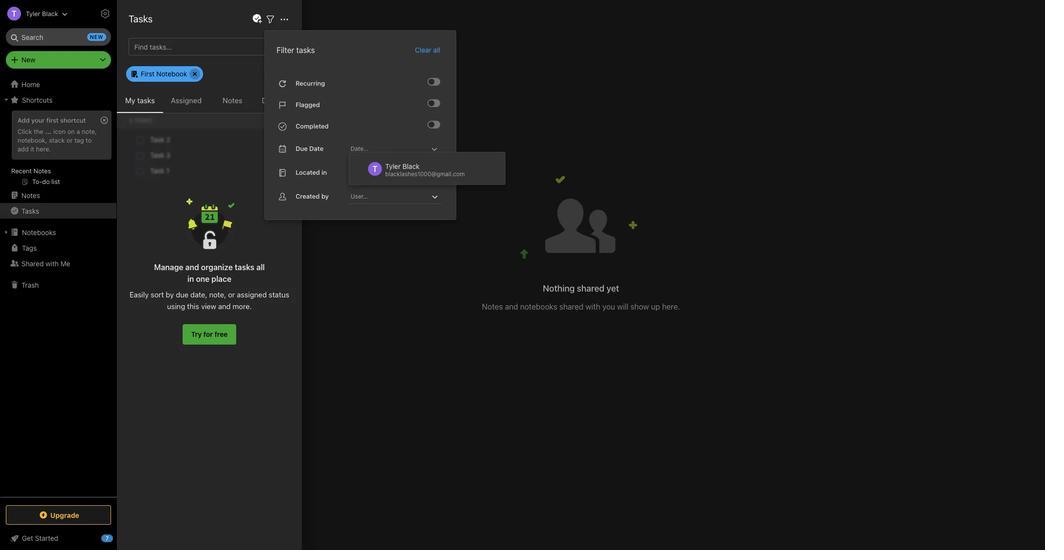 Task type: vqa. For each thing, say whether or not it's contained in the screenshot.
"13" BUTTON
no



Task type: describe. For each thing, give the bounding box(es) containing it.
yet
[[607, 283, 619, 294]]

place
[[212, 275, 232, 284]]

first notebook
[[141, 70, 187, 78]]

new search field
[[13, 28, 106, 46]]

filter tasks image
[[265, 13, 276, 25]]

more.
[[233, 302, 252, 311]]

notebooks link
[[0, 225, 116, 240]]

Search text field
[[13, 28, 104, 46]]

to
[[86, 136, 92, 144]]

it
[[30, 145, 34, 153]]

try for free
[[191, 330, 228, 339]]

tasks for my tasks
[[137, 96, 155, 105]]

clear all button
[[414, 44, 441, 56]]

sort
[[151, 290, 164, 299]]

here. inside icon on a note, notebook, stack or tag to add it here.
[[36, 145, 51, 153]]

Help and Learning task checklist field
[[0, 531, 117, 547]]

manage
[[154, 263, 183, 272]]

you
[[603, 302, 615, 311]]

tasks for filter tasks
[[296, 46, 315, 54]]

trash link
[[0, 277, 116, 293]]

due
[[176, 290, 188, 299]]

upgrade button
[[6, 506, 111, 525]]

trash
[[21, 281, 39, 289]]

and for manage
[[185, 263, 199, 272]]

this
[[187, 302, 199, 311]]

tasks inside tasks button
[[21, 207, 39, 215]]

icon on a note, notebook, stack or tag to add it here.
[[18, 128, 97, 153]]

click
[[18, 128, 32, 135]]

due date
[[296, 145, 324, 153]]

black for tyler black
[[42, 10, 58, 17]]

shared with me link
[[0, 256, 116, 271]]

notebook,
[[18, 136, 47, 144]]

1 horizontal spatial tasks
[[129, 13, 153, 24]]

expand notebooks image
[[2, 228, 10, 236]]

more actions and view options image
[[279, 13, 290, 25]]

try
[[191, 330, 202, 339]]

get
[[22, 534, 33, 543]]

user…
[[351, 193, 368, 200]]

click the ...
[[18, 128, 52, 135]]

new
[[21, 56, 35, 64]]

add your first shortcut
[[18, 116, 86, 124]]

assigned
[[171, 96, 202, 105]]

created by
[[296, 193, 329, 200]]

shared with me element
[[117, 0, 1045, 551]]

notebooks
[[22, 228, 56, 237]]

flagged image
[[429, 100, 435, 106]]

upgrade
[[50, 511, 79, 520]]

free
[[215, 330, 228, 339]]

note, inside easily sort by due date, note, or assigned status using this view and more.
[[209, 290, 226, 299]]

new
[[90, 34, 103, 40]]

status
[[269, 290, 289, 299]]

Account field
[[0, 4, 68, 23]]

dates
[[277, 96, 296, 105]]

tasks button
[[0, 203, 116, 219]]

home
[[21, 80, 40, 88]]

Find tasks… text field
[[131, 39, 268, 55]]

all inside manage and organize tasks all in one place
[[256, 263, 265, 272]]

due dates
[[262, 96, 296, 105]]

notes and notebooks shared with you will show up here.
[[482, 302, 680, 311]]

easily
[[130, 290, 149, 299]]

the
[[34, 128, 43, 135]]

filter
[[277, 46, 294, 54]]

easily sort by due date, note, or assigned status using this view and more.
[[130, 290, 289, 311]]

Created by field
[[349, 190, 450, 204]]

recurring image
[[429, 79, 435, 85]]

flagged
[[296, 101, 320, 109]]

using
[[167, 302, 185, 311]]

located
[[296, 169, 320, 176]]

located in
[[296, 169, 327, 176]]

up
[[651, 302, 660, 311]]

recurring
[[296, 79, 325, 87]]

icon
[[53, 128, 66, 135]]

due dates button
[[256, 95, 302, 113]]

tags button
[[0, 240, 116, 256]]

first notebook button
[[126, 66, 203, 82]]

1 vertical spatial with
[[46, 259, 59, 268]]

assigned
[[237, 290, 267, 299]]

filter tasks
[[277, 46, 315, 54]]

Filter tasks field
[[265, 13, 276, 25]]

1 horizontal spatial in
[[322, 169, 327, 176]]

note, inside icon on a note, notebook, stack or tag to add it here.
[[82, 128, 97, 135]]

in inside manage and organize tasks all in one place
[[187, 275, 194, 284]]

new task image
[[251, 13, 263, 25]]

by inside easily sort by due date, note, or assigned status using this view and more.
[[166, 290, 174, 299]]

group containing add your first shortcut
[[0, 108, 116, 191]]

nothing shared yet
[[543, 283, 619, 294]]

show
[[631, 302, 649, 311]]

on
[[67, 128, 75, 135]]

shortcuts button
[[0, 92, 116, 108]]

here. inside shared with me element
[[662, 302, 680, 311]]

will
[[617, 302, 629, 311]]

0 vertical spatial shared
[[132, 14, 162, 25]]

clear
[[415, 46, 432, 54]]

completed
[[296, 122, 329, 130]]

completed image
[[429, 122, 435, 127]]



Task type: locate. For each thing, give the bounding box(es) containing it.
black
[[42, 10, 58, 17], [403, 162, 420, 170]]

my
[[125, 96, 135, 105]]

tyler for tyler black
[[26, 10, 40, 17]]

1 horizontal spatial due
[[296, 145, 308, 153]]

or up more.
[[228, 290, 235, 299]]

tree containing home
[[0, 76, 117, 497]]

2 vertical spatial tasks
[[235, 263, 255, 272]]

home link
[[0, 76, 117, 92]]

black for tyler black blacklashes1000@gmail.com
[[403, 162, 420, 170]]

0 horizontal spatial shared with me
[[21, 259, 70, 268]]

1 horizontal spatial tyler
[[385, 162, 401, 170]]

tasks right organize
[[235, 263, 255, 272]]

with up find tasks… text box
[[164, 14, 182, 25]]

1 vertical spatial shared
[[21, 259, 44, 268]]

tasks inside manage and organize tasks all in one place
[[235, 263, 255, 272]]

notes
[[223, 96, 243, 105], [34, 167, 51, 175], [21, 191, 40, 200], [482, 302, 503, 311]]

tyler inside field
[[26, 10, 40, 17]]

for
[[204, 330, 213, 339]]

2 horizontal spatial tasks
[[296, 46, 315, 54]]

note, up the 'to'
[[82, 128, 97, 135]]

note, up view
[[209, 290, 226, 299]]

notes right recent
[[34, 167, 51, 175]]

1 vertical spatial all
[[256, 263, 265, 272]]

blacklashes1000@gmail.com
[[385, 170, 465, 178]]

tasks up notebooks
[[21, 207, 39, 215]]

1 vertical spatial tasks
[[137, 96, 155, 105]]

tasks inside button
[[137, 96, 155, 105]]

shared with me down 'tags' button
[[21, 259, 70, 268]]

1 vertical spatial here.
[[662, 302, 680, 311]]

tyler for tyler black blacklashes1000@gmail.com
[[385, 162, 401, 170]]

0 horizontal spatial here.
[[36, 145, 51, 153]]

nothing
[[543, 283, 575, 294]]

1 vertical spatial tasks
[[21, 207, 39, 215]]

my tasks button
[[117, 95, 163, 113]]

or inside icon on a note, notebook, stack or tag to add it here.
[[67, 136, 73, 144]]

1 horizontal spatial note,
[[209, 290, 226, 299]]

by left due
[[166, 290, 174, 299]]

organize
[[201, 263, 233, 272]]

...
[[45, 128, 52, 135]]

0 horizontal spatial all
[[256, 263, 265, 272]]

created
[[296, 193, 320, 200]]

0 vertical spatial all
[[433, 46, 440, 54]]

assigned button
[[163, 95, 209, 113]]

group
[[0, 108, 116, 191]]

1 vertical spatial black
[[403, 162, 420, 170]]

notes link
[[0, 188, 116, 203]]

first
[[141, 70, 155, 78]]

1 horizontal spatial shared
[[132, 14, 162, 25]]

2 vertical spatial with
[[586, 302, 601, 311]]

0 vertical spatial with
[[164, 14, 182, 25]]

all right clear
[[433, 46, 440, 54]]

all inside button
[[433, 46, 440, 54]]

recent notes
[[11, 167, 51, 175]]

here. right up
[[662, 302, 680, 311]]

notebooks
[[520, 302, 558, 311]]

0 horizontal spatial tyler
[[26, 10, 40, 17]]

here. right it
[[36, 145, 51, 153]]

click to collapse image
[[113, 532, 121, 544]]

and up one
[[185, 263, 199, 272]]

2 horizontal spatial with
[[586, 302, 601, 311]]

shared down nothing shared yet
[[560, 302, 584, 311]]

0 vertical spatial me
[[184, 14, 198, 25]]

shared with me
[[132, 14, 198, 25], [21, 259, 70, 268]]

0 horizontal spatial by
[[166, 290, 174, 299]]

and
[[185, 263, 199, 272], [218, 302, 231, 311], [505, 302, 518, 311]]

1 vertical spatial me
[[61, 259, 70, 268]]

notes inside shared with me element
[[482, 302, 503, 311]]

1 vertical spatial in
[[187, 275, 194, 284]]

shared right settings image
[[132, 14, 162, 25]]

stack
[[49, 136, 65, 144]]

0 horizontal spatial tasks
[[137, 96, 155, 105]]

or down the on
[[67, 136, 73, 144]]

0 horizontal spatial note,
[[82, 128, 97, 135]]

date
[[309, 145, 324, 153]]

with left you
[[586, 302, 601, 311]]

0 horizontal spatial with
[[46, 259, 59, 268]]

all up assigned
[[256, 263, 265, 272]]

7
[[106, 535, 109, 542]]

0 vertical spatial shared with me
[[132, 14, 198, 25]]

shared up notes and notebooks shared with you will show up here.
[[577, 283, 605, 294]]

my tasks
[[125, 96, 155, 105]]

date,
[[190, 290, 207, 299]]

1 horizontal spatial black
[[403, 162, 420, 170]]

1 vertical spatial due
[[296, 145, 308, 153]]

tasks right "filter"
[[296, 46, 315, 54]]

shared down tags
[[21, 259, 44, 268]]

add
[[18, 116, 30, 124]]

black inside tyler black blacklashes1000@gmail.com
[[403, 162, 420, 170]]

tyler
[[26, 10, 40, 17], [385, 162, 401, 170]]

1 horizontal spatial with
[[164, 14, 182, 25]]

due
[[262, 96, 275, 105], [296, 145, 308, 153]]

shared
[[132, 14, 162, 25], [21, 259, 44, 268]]

notes right assigned
[[223, 96, 243, 105]]

2 horizontal spatial and
[[505, 302, 518, 311]]

0 horizontal spatial due
[[262, 96, 275, 105]]

1 horizontal spatial here.
[[662, 302, 680, 311]]

0 vertical spatial shared
[[577, 283, 605, 294]]

tree
[[0, 76, 117, 497]]

notes inside the notes button
[[223, 96, 243, 105]]

1 vertical spatial tyler
[[385, 162, 401, 170]]

and for notes
[[505, 302, 518, 311]]

all
[[433, 46, 440, 54], [256, 263, 265, 272]]

a
[[77, 128, 80, 135]]

view
[[201, 302, 216, 311]]

notes inside notes link
[[21, 191, 40, 200]]

0 vertical spatial here.
[[36, 145, 51, 153]]

and inside manage and organize tasks all in one place
[[185, 263, 199, 272]]

tyler black
[[26, 10, 58, 17]]

0 horizontal spatial or
[[67, 136, 73, 144]]

1 vertical spatial shared with me
[[21, 259, 70, 268]]

0 horizontal spatial tasks
[[21, 207, 39, 215]]

or for tag
[[67, 136, 73, 144]]

shared with me up find tasks… text box
[[132, 14, 198, 25]]

notebook
[[156, 70, 187, 78]]

your
[[31, 116, 45, 124]]

in
[[322, 169, 327, 176], [187, 275, 194, 284]]

shortcut
[[60, 116, 86, 124]]

0 vertical spatial tasks
[[296, 46, 315, 54]]

0 vertical spatial black
[[42, 10, 58, 17]]

tyler black blacklashes1000@gmail.com
[[385, 162, 465, 178]]

me
[[184, 14, 198, 25], [61, 259, 70, 268]]

note,
[[82, 128, 97, 135], [209, 290, 226, 299]]

get started
[[22, 534, 58, 543]]

or for assigned
[[228, 290, 235, 299]]

shared
[[577, 283, 605, 294], [560, 302, 584, 311]]

add
[[18, 145, 29, 153]]

due for due date
[[296, 145, 308, 153]]

new button
[[6, 51, 111, 69]]

1 vertical spatial by
[[166, 290, 174, 299]]

tasks
[[129, 13, 153, 24], [21, 207, 39, 215]]

and right view
[[218, 302, 231, 311]]

manage and organize tasks all in one place
[[154, 263, 265, 284]]

black inside the tyler black field
[[42, 10, 58, 17]]

notes left "notebooks" on the bottom
[[482, 302, 503, 311]]

one
[[196, 275, 210, 284]]

1 vertical spatial note,
[[209, 290, 226, 299]]

or inside easily sort by due date, note, or assigned status using this view and more.
[[228, 290, 235, 299]]

1 horizontal spatial by
[[321, 193, 329, 200]]

0 vertical spatial note,
[[82, 128, 97, 135]]

by right created
[[321, 193, 329, 200]]

try for free button
[[183, 324, 236, 345]]

0 horizontal spatial shared
[[21, 259, 44, 268]]

tags
[[22, 244, 37, 252]]

black down date picker field
[[403, 162, 420, 170]]

clear all
[[415, 46, 440, 54]]

1 horizontal spatial shared with me
[[132, 14, 198, 25]]

0 horizontal spatial black
[[42, 10, 58, 17]]

1 vertical spatial or
[[228, 290, 235, 299]]

due left date
[[296, 145, 308, 153]]

notes button
[[209, 95, 256, 113]]

and inside easily sort by due date, note, or assigned status using this view and more.
[[218, 302, 231, 311]]

0 horizontal spatial me
[[61, 259, 70, 268]]

0 vertical spatial by
[[321, 193, 329, 200]]

tag
[[74, 136, 84, 144]]

0 vertical spatial tasks
[[129, 13, 153, 24]]

1 horizontal spatial all
[[433, 46, 440, 54]]

and inside shared with me element
[[505, 302, 518, 311]]

started
[[35, 534, 58, 543]]

in right located
[[322, 169, 327, 176]]

me up find tasks… text box
[[184, 14, 198, 25]]

due inside button
[[262, 96, 275, 105]]

in left one
[[187, 275, 194, 284]]

0 vertical spatial in
[[322, 169, 327, 176]]

me down 'tags' button
[[61, 259, 70, 268]]

1 horizontal spatial me
[[184, 14, 198, 25]]

date…
[[351, 145, 368, 152]]

tasks right my
[[137, 96, 155, 105]]

with down 'tags' button
[[46, 259, 59, 268]]

first
[[46, 116, 59, 124]]

due left dates
[[262, 96, 275, 105]]

 Date picker field
[[349, 142, 450, 156]]

1 horizontal spatial or
[[228, 290, 235, 299]]

notes down "recent notes"
[[21, 191, 40, 200]]

0 horizontal spatial and
[[185, 263, 199, 272]]

shared inside tree
[[21, 259, 44, 268]]

tyler up search text field
[[26, 10, 40, 17]]

0 horizontal spatial in
[[187, 275, 194, 284]]

0 vertical spatial due
[[262, 96, 275, 105]]

tyler inside tyler black blacklashes1000@gmail.com
[[385, 162, 401, 170]]

tasks right settings image
[[129, 13, 153, 24]]

settings image
[[99, 8, 111, 19]]

black up search text field
[[42, 10, 58, 17]]

tyler down date picker field
[[385, 162, 401, 170]]

and left "notebooks" on the bottom
[[505, 302, 518, 311]]

1 vertical spatial shared
[[560, 302, 584, 311]]

More actions and view options field
[[276, 13, 290, 25]]

due for due dates
[[262, 96, 275, 105]]

or
[[67, 136, 73, 144], [228, 290, 235, 299]]

1 horizontal spatial tasks
[[235, 263, 255, 272]]

0 vertical spatial or
[[67, 136, 73, 144]]

recent
[[11, 167, 32, 175]]

0 vertical spatial tyler
[[26, 10, 40, 17]]

1 horizontal spatial and
[[218, 302, 231, 311]]



